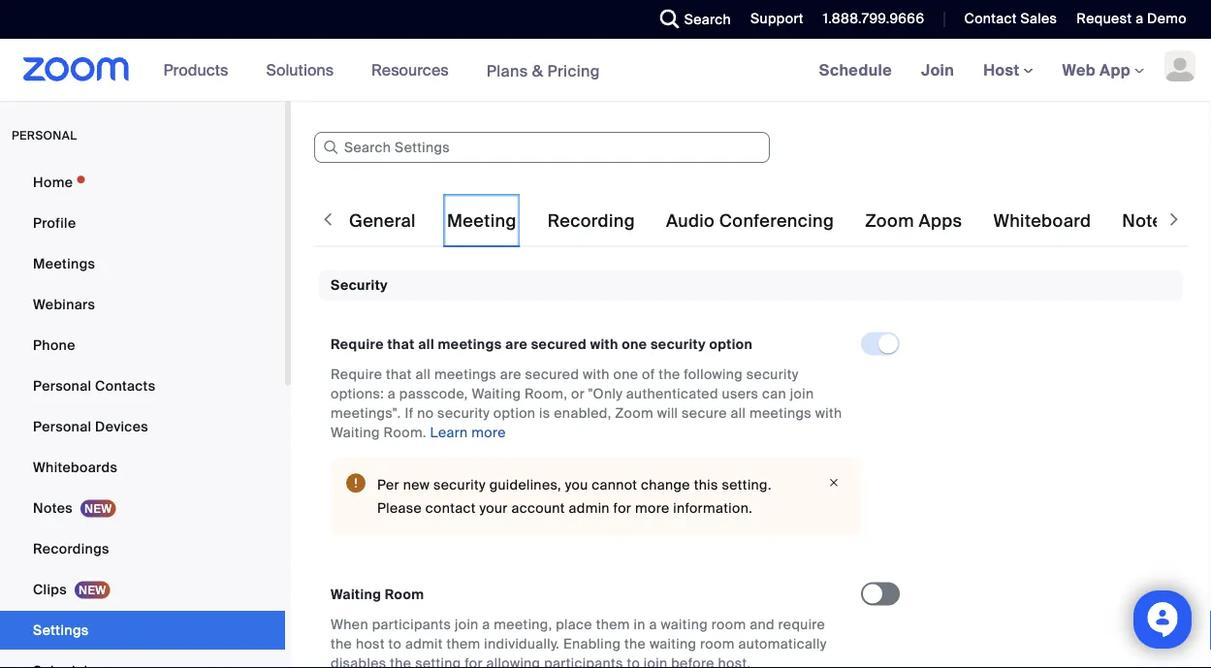 Task type: describe. For each thing, give the bounding box(es) containing it.
for inside 'when participants join a meeting, place them in a waiting room and require the host to admit them individually. enabling the waiting room automatically disables the setting for allowing participants to join before host.'
[[465, 654, 483, 668]]

"only
[[588, 385, 623, 403]]

change
[[641, 476, 690, 494]]

0 vertical spatial waiting
[[661, 616, 708, 634]]

require for require that all meetings are secured with one security option
[[331, 335, 384, 353]]

join
[[921, 60, 954, 80]]

that for require that all meetings are secured with one security option
[[387, 335, 415, 353]]

solutions button
[[266, 39, 342, 101]]

place
[[556, 616, 592, 634]]

personal for personal contacts
[[33, 377, 91, 395]]

admin
[[569, 499, 610, 517]]

or
[[571, 385, 585, 403]]

per new security guidelines, you cannot change this setting. please contact your account admin for more information. alert
[[331, 458, 861, 536]]

per
[[377, 476, 399, 494]]

notes inside personal menu menu
[[33, 499, 73, 517]]

2 vertical spatial meetings
[[749, 404, 812, 422]]

1 vertical spatial join
[[455, 616, 479, 634]]

request a demo
[[1077, 10, 1187, 28]]

personal
[[12, 128, 77, 143]]

security element
[[319, 271, 1183, 668]]

allowing
[[486, 654, 540, 668]]

room
[[385, 586, 424, 603]]

a inside require that all meetings are secured with one of the following security options: a passcode, waiting room, or "only authenticated users can join meetings". if no security option is enabled, zoom will secure all meetings with waiting room.
[[388, 385, 396, 403]]

sales
[[1021, 10, 1057, 28]]

phone link
[[0, 326, 285, 365]]

if
[[405, 404, 414, 422]]

learn more
[[430, 424, 506, 442]]

support
[[751, 10, 804, 28]]

authenticated
[[626, 385, 718, 403]]

enabled,
[[554, 404, 611, 422]]

product information navigation
[[149, 39, 615, 102]]

passcode,
[[399, 385, 468, 403]]

products
[[163, 60, 228, 80]]

one for security
[[622, 335, 647, 353]]

clips
[[33, 580, 67, 598]]

personal menu menu
[[0, 163, 285, 668]]

host
[[983, 60, 1023, 80]]

a right the in
[[649, 616, 657, 634]]

app
[[1100, 60, 1131, 80]]

the inside require that all meetings are secured with one of the following security options: a passcode, waiting room, or "only authenticated users can join meetings". if no security option is enabled, zoom will secure all meetings with waiting room.
[[659, 365, 680, 383]]

2 vertical spatial with
[[815, 404, 842, 422]]

warning image
[[346, 474, 366, 493]]

security
[[331, 276, 388, 294]]

notes link
[[0, 489, 285, 527]]

the down the in
[[624, 635, 646, 653]]

1.888.799.9666
[[823, 10, 924, 28]]

devices
[[95, 417, 148, 435]]

your
[[479, 499, 508, 517]]

learn more link
[[430, 424, 506, 442]]

1 horizontal spatial option
[[709, 335, 753, 353]]

setting
[[415, 654, 461, 668]]

resources button
[[371, 39, 457, 101]]

with for security
[[590, 335, 618, 353]]

secured for security
[[531, 335, 587, 353]]

meetings for require that all meetings are secured with one of the following security options: a passcode, waiting room, or "only authenticated users can join meetings". if no security option is enabled, zoom will secure all meetings with waiting room.
[[434, 365, 496, 383]]

join inside require that all meetings are secured with one of the following security options: a passcode, waiting room, or "only authenticated users can join meetings". if no security option is enabled, zoom will secure all meetings with waiting room.
[[790, 385, 814, 403]]

conferencing
[[719, 210, 834, 232]]

information.
[[673, 499, 753, 517]]

of
[[642, 365, 655, 383]]

option inside require that all meetings are secured with one of the following security options: a passcode, waiting room, or "only authenticated users can join meetings". if no security option is enabled, zoom will secure all meetings with waiting room.
[[493, 404, 536, 422]]

search
[[684, 10, 731, 28]]

waiting room
[[331, 586, 424, 603]]

webinars
[[33, 295, 95, 313]]

settings link
[[0, 611, 285, 650]]

join link
[[907, 39, 969, 101]]

meetings
[[33, 255, 95, 272]]

webinars link
[[0, 285, 285, 324]]

meetings navigation
[[804, 39, 1211, 102]]

host button
[[983, 60, 1033, 80]]

resources
[[371, 60, 449, 80]]

1 vertical spatial participants
[[544, 654, 623, 668]]

contacts
[[95, 377, 156, 395]]

a left demo
[[1136, 10, 1144, 28]]

contact
[[964, 10, 1017, 28]]

home link
[[0, 163, 285, 202]]

meetings".
[[331, 404, 401, 422]]

audio
[[666, 210, 715, 232]]

new
[[403, 476, 430, 494]]

personal devices link
[[0, 407, 285, 446]]

all for require that all meetings are secured with one of the following security options: a passcode, waiting room, or "only authenticated users can join meetings". if no security option is enabled, zoom will secure all meetings with waiting room.
[[416, 365, 431, 383]]

admit
[[405, 635, 443, 653]]

search button
[[646, 0, 736, 39]]

products button
[[163, 39, 237, 101]]

tabs of my account settings page tab list
[[345, 194, 1211, 248]]

audio conferencing
[[666, 210, 834, 232]]

zoom logo image
[[23, 57, 130, 81]]

for inside 'per new security guidelines, you cannot change this setting. please contact your account admin for more information.'
[[613, 499, 631, 517]]

general
[[349, 210, 416, 232]]

security inside 'per new security guidelines, you cannot change this setting. please contact your account admin for more information.'
[[433, 476, 486, 494]]

0 horizontal spatial to
[[388, 635, 402, 653]]

setting.
[[722, 476, 772, 494]]

personal devices
[[33, 417, 148, 435]]

is
[[539, 404, 550, 422]]

host.
[[718, 654, 751, 668]]

secure
[[682, 404, 727, 422]]

profile picture image
[[1165, 50, 1196, 81]]

whiteboard
[[993, 210, 1091, 232]]

personal contacts
[[33, 377, 156, 395]]

web app button
[[1062, 60, 1144, 80]]

schedule
[[819, 60, 892, 80]]



Task type: vqa. For each thing, say whether or not it's contained in the screenshot.
2nd Personal from the bottom of the PERSONAL MENU MENU
yes



Task type: locate. For each thing, give the bounding box(es) containing it.
secured inside require that all meetings are secured with one of the following security options: a passcode, waiting room, or "only authenticated users can join meetings". if no security option is enabled, zoom will secure all meetings with waiting room.
[[525, 365, 579, 383]]

0 horizontal spatial notes
[[33, 499, 73, 517]]

personal up 'whiteboards'
[[33, 417, 91, 435]]

2 horizontal spatial join
[[790, 385, 814, 403]]

1 vertical spatial room
[[700, 635, 735, 653]]

profile
[[33, 214, 76, 232]]

2 personal from the top
[[33, 417, 91, 435]]

waiting down meetings".
[[331, 424, 380, 442]]

one for of
[[613, 365, 638, 383]]

0 vertical spatial zoom
[[865, 210, 914, 232]]

that
[[387, 335, 415, 353], [386, 365, 412, 383]]

1 vertical spatial require
[[331, 365, 382, 383]]

are for security
[[505, 335, 528, 353]]

the down admit
[[390, 654, 412, 668]]

this
[[694, 476, 718, 494]]

0 vertical spatial waiting
[[472, 385, 521, 403]]

0 horizontal spatial for
[[465, 654, 483, 668]]

one up 'of'
[[622, 335, 647, 353]]

the down when
[[331, 635, 352, 653]]

1 horizontal spatial join
[[644, 654, 668, 668]]

0 vertical spatial notes
[[1122, 210, 1173, 232]]

a left meeting,
[[482, 616, 490, 634]]

with for of
[[583, 365, 610, 383]]

and
[[750, 616, 775, 634]]

pricing
[[547, 60, 600, 81]]

contact sales link
[[950, 0, 1062, 39], [964, 10, 1057, 28]]

enabling
[[563, 635, 621, 653]]

users
[[722, 385, 759, 403]]

when
[[331, 616, 368, 634]]

1 horizontal spatial zoom
[[865, 210, 914, 232]]

zoom left will
[[615, 404, 653, 422]]

1 require from the top
[[331, 335, 384, 353]]

option left is
[[493, 404, 536, 422]]

room,
[[525, 385, 567, 403]]

zoom inside require that all meetings are secured with one of the following security options: a passcode, waiting room, or "only authenticated users can join meetings". if no security option is enabled, zoom will secure all meetings with waiting room.
[[615, 404, 653, 422]]

scroll left image
[[318, 209, 337, 229]]

Search Settings text field
[[314, 132, 770, 163]]

the up authenticated
[[659, 365, 680, 383]]

zoom inside tabs of my account settings page tab list
[[865, 210, 914, 232]]

require
[[778, 616, 825, 634]]

notes
[[1122, 210, 1173, 232], [33, 499, 73, 517]]

1 vertical spatial them
[[446, 635, 481, 653]]

clips link
[[0, 570, 285, 609]]

2 vertical spatial join
[[644, 654, 668, 668]]

please
[[377, 499, 422, 517]]

waiting up learn more link
[[472, 385, 521, 403]]

0 vertical spatial participants
[[372, 616, 451, 634]]

1 horizontal spatial to
[[627, 654, 640, 668]]

require inside require that all meetings are secured with one of the following security options: a passcode, waiting room, or "only authenticated users can join meetings". if no security option is enabled, zoom will secure all meetings with waiting room.
[[331, 365, 382, 383]]

2 require from the top
[[331, 365, 382, 383]]

0 vertical spatial require
[[331, 335, 384, 353]]

join up setting
[[455, 616, 479, 634]]

more right learn at the bottom of page
[[472, 424, 506, 442]]

demo
[[1147, 10, 1187, 28]]

secured for of
[[525, 365, 579, 383]]

solutions
[[266, 60, 334, 80]]

automatically
[[738, 635, 827, 653]]

all for require that all meetings are secured with one security option
[[418, 335, 434, 353]]

1 vertical spatial to
[[627, 654, 640, 668]]

to right host
[[388, 635, 402, 653]]

1 vertical spatial that
[[386, 365, 412, 383]]

meetings
[[438, 335, 502, 353], [434, 365, 496, 383], [749, 404, 812, 422]]

personal for personal devices
[[33, 417, 91, 435]]

0 vertical spatial option
[[709, 335, 753, 353]]

are for of
[[500, 365, 521, 383]]

recordings link
[[0, 529, 285, 568]]

1 vertical spatial waiting
[[331, 424, 380, 442]]

options:
[[331, 385, 384, 403]]

1 vertical spatial option
[[493, 404, 536, 422]]

are inside require that all meetings are secured with one of the following security options: a passcode, waiting room, or "only authenticated users can join meetings". if no security option is enabled, zoom will secure all meetings with waiting room.
[[500, 365, 521, 383]]

for
[[613, 499, 631, 517], [465, 654, 483, 668]]

0 vertical spatial with
[[590, 335, 618, 353]]

with
[[590, 335, 618, 353], [583, 365, 610, 383], [815, 404, 842, 422]]

security up contact
[[433, 476, 486, 494]]

1 vertical spatial zoom
[[615, 404, 653, 422]]

zoom left apps
[[865, 210, 914, 232]]

security up learn more link
[[437, 404, 490, 422]]

are up room, at the bottom left of the page
[[505, 335, 528, 353]]

1 horizontal spatial for
[[613, 499, 631, 517]]

option up following
[[709, 335, 753, 353]]

require
[[331, 335, 384, 353], [331, 365, 382, 383]]

0 vertical spatial for
[[613, 499, 631, 517]]

that inside require that all meetings are secured with one of the following security options: a passcode, waiting room, or "only authenticated users can join meetings". if no security option is enabled, zoom will secure all meetings with waiting room.
[[386, 365, 412, 383]]

waiting up when
[[331, 586, 381, 603]]

a up meetings".
[[388, 385, 396, 403]]

participants
[[372, 616, 451, 634], [544, 654, 623, 668]]

0 horizontal spatial join
[[455, 616, 479, 634]]

one
[[622, 335, 647, 353], [613, 365, 638, 383]]

1 vertical spatial secured
[[525, 365, 579, 383]]

web app
[[1062, 60, 1131, 80]]

0 vertical spatial secured
[[531, 335, 587, 353]]

join right can
[[790, 385, 814, 403]]

whiteboards link
[[0, 448, 285, 487]]

join left before
[[644, 654, 668, 668]]

participants up admit
[[372, 616, 451, 634]]

0 vertical spatial personal
[[33, 377, 91, 395]]

1 vertical spatial meetings
[[434, 365, 496, 383]]

0 horizontal spatial participants
[[372, 616, 451, 634]]

0 vertical spatial them
[[596, 616, 630, 634]]

room.
[[384, 424, 427, 442]]

plans & pricing
[[486, 60, 600, 81]]

&
[[532, 60, 543, 81]]

1 vertical spatial one
[[613, 365, 638, 383]]

whiteboards
[[33, 458, 117, 476]]

personal contacts link
[[0, 367, 285, 405]]

cannot
[[592, 476, 637, 494]]

require for require that all meetings are secured with one of the following security options: a passcode, waiting room, or "only authenticated users can join meetings". if no security option is enabled, zoom will secure all meetings with waiting room.
[[331, 365, 382, 383]]

waiting
[[661, 616, 708, 634], [650, 635, 697, 653]]

that for require that all meetings are secured with one of the following security options: a passcode, waiting room, or "only authenticated users can join meetings". if no security option is enabled, zoom will secure all meetings with waiting room.
[[386, 365, 412, 383]]

0 horizontal spatial option
[[493, 404, 536, 422]]

0 vertical spatial more
[[472, 424, 506, 442]]

close image
[[822, 474, 846, 491]]

are down the require that all meetings are secured with one security option
[[500, 365, 521, 383]]

0 vertical spatial join
[[790, 385, 814, 403]]

1 horizontal spatial participants
[[544, 654, 623, 668]]

meetings link
[[0, 244, 285, 283]]

0 vertical spatial are
[[505, 335, 528, 353]]

zoom
[[865, 210, 914, 232], [615, 404, 653, 422]]

support link
[[736, 0, 808, 39], [751, 10, 804, 28]]

1 personal from the top
[[33, 377, 91, 395]]

more down change on the bottom right of the page
[[635, 499, 669, 517]]

meeting
[[447, 210, 517, 232]]

zoom apps
[[865, 210, 962, 232]]

security up 'of'
[[651, 335, 706, 353]]

2 vertical spatial waiting
[[331, 586, 381, 603]]

1 horizontal spatial them
[[596, 616, 630, 634]]

0 horizontal spatial more
[[472, 424, 506, 442]]

1 vertical spatial are
[[500, 365, 521, 383]]

one inside require that all meetings are secured with one of the following security options: a passcode, waiting room, or "only authenticated users can join meetings". if no security option is enabled, zoom will secure all meetings with waiting room.
[[613, 365, 638, 383]]

meetings for require that all meetings are secured with one security option
[[438, 335, 502, 353]]

1 vertical spatial with
[[583, 365, 610, 383]]

learn
[[430, 424, 468, 442]]

for down cannot at bottom
[[613, 499, 631, 517]]

banner
[[0, 39, 1211, 102]]

1 vertical spatial waiting
[[650, 635, 697, 653]]

1 vertical spatial personal
[[33, 417, 91, 435]]

require that all meetings are secured with one of the following security options: a passcode, waiting room, or "only authenticated users can join meetings". if no security option is enabled, zoom will secure all meetings with waiting room.
[[331, 365, 842, 442]]

0 vertical spatial all
[[418, 335, 434, 353]]

room left and
[[711, 616, 746, 634]]

profile link
[[0, 204, 285, 242]]

request
[[1077, 10, 1132, 28]]

host
[[356, 635, 385, 653]]

request a demo link
[[1062, 0, 1211, 39], [1077, 10, 1187, 28]]

0 horizontal spatial zoom
[[615, 404, 653, 422]]

join
[[790, 385, 814, 403], [455, 616, 479, 634], [644, 654, 668, 668]]

meeting,
[[494, 616, 552, 634]]

a
[[1136, 10, 1144, 28], [388, 385, 396, 403], [482, 616, 490, 634], [649, 616, 657, 634]]

per new security guidelines, you cannot change this setting. please contact your account admin for more information.
[[377, 476, 772, 517]]

1 vertical spatial notes
[[33, 499, 73, 517]]

1 vertical spatial for
[[465, 654, 483, 668]]

personal down phone
[[33, 377, 91, 395]]

1 horizontal spatial more
[[635, 499, 669, 517]]

recordings
[[33, 540, 109, 558]]

settings
[[33, 621, 89, 639]]

to
[[388, 635, 402, 653], [627, 654, 640, 668]]

contact
[[425, 499, 476, 517]]

all
[[418, 335, 434, 353], [416, 365, 431, 383], [731, 404, 746, 422]]

1 horizontal spatial notes
[[1122, 210, 1173, 232]]

scroll right image
[[1165, 209, 1184, 229]]

the
[[659, 365, 680, 383], [331, 635, 352, 653], [624, 635, 646, 653], [390, 654, 412, 668]]

home
[[33, 173, 73, 191]]

0 vertical spatial that
[[387, 335, 415, 353]]

0 vertical spatial to
[[388, 635, 402, 653]]

room up host.
[[700, 635, 735, 653]]

guidelines,
[[489, 476, 561, 494]]

them up setting
[[446, 635, 481, 653]]

participants down "enabling"
[[544, 654, 623, 668]]

0 vertical spatial meetings
[[438, 335, 502, 353]]

notes inside tabs of my account settings page tab list
[[1122, 210, 1173, 232]]

secured
[[531, 335, 587, 353], [525, 365, 579, 383]]

room
[[711, 616, 746, 634], [700, 635, 735, 653]]

for right setting
[[465, 654, 483, 668]]

when participants join a meeting, place them in a waiting room and require the host to admit them individually. enabling the waiting room automatically disables the setting for allowing participants to join before host.
[[331, 616, 827, 668]]

are
[[505, 335, 528, 353], [500, 365, 521, 383]]

will
[[657, 404, 678, 422]]

phone
[[33, 336, 75, 354]]

apps
[[919, 210, 962, 232]]

no
[[417, 404, 434, 422]]

0 horizontal spatial them
[[446, 635, 481, 653]]

0 vertical spatial room
[[711, 616, 746, 634]]

contact sales
[[964, 10, 1057, 28]]

to down the in
[[627, 654, 640, 668]]

them
[[596, 616, 630, 634], [446, 635, 481, 653]]

personal
[[33, 377, 91, 395], [33, 417, 91, 435]]

2 vertical spatial all
[[731, 404, 746, 422]]

more inside 'per new security guidelines, you cannot change this setting. please contact your account admin for more information.'
[[635, 499, 669, 517]]

one left 'of'
[[613, 365, 638, 383]]

security
[[651, 335, 706, 353], [746, 365, 799, 383], [437, 404, 490, 422], [433, 476, 486, 494]]

them left the in
[[596, 616, 630, 634]]

account
[[511, 499, 565, 517]]

0 vertical spatial one
[[622, 335, 647, 353]]

disables
[[331, 654, 386, 668]]

banner containing products
[[0, 39, 1211, 102]]

1 vertical spatial all
[[416, 365, 431, 383]]

1 vertical spatial more
[[635, 499, 669, 517]]

security up can
[[746, 365, 799, 383]]

you
[[565, 476, 588, 494]]



